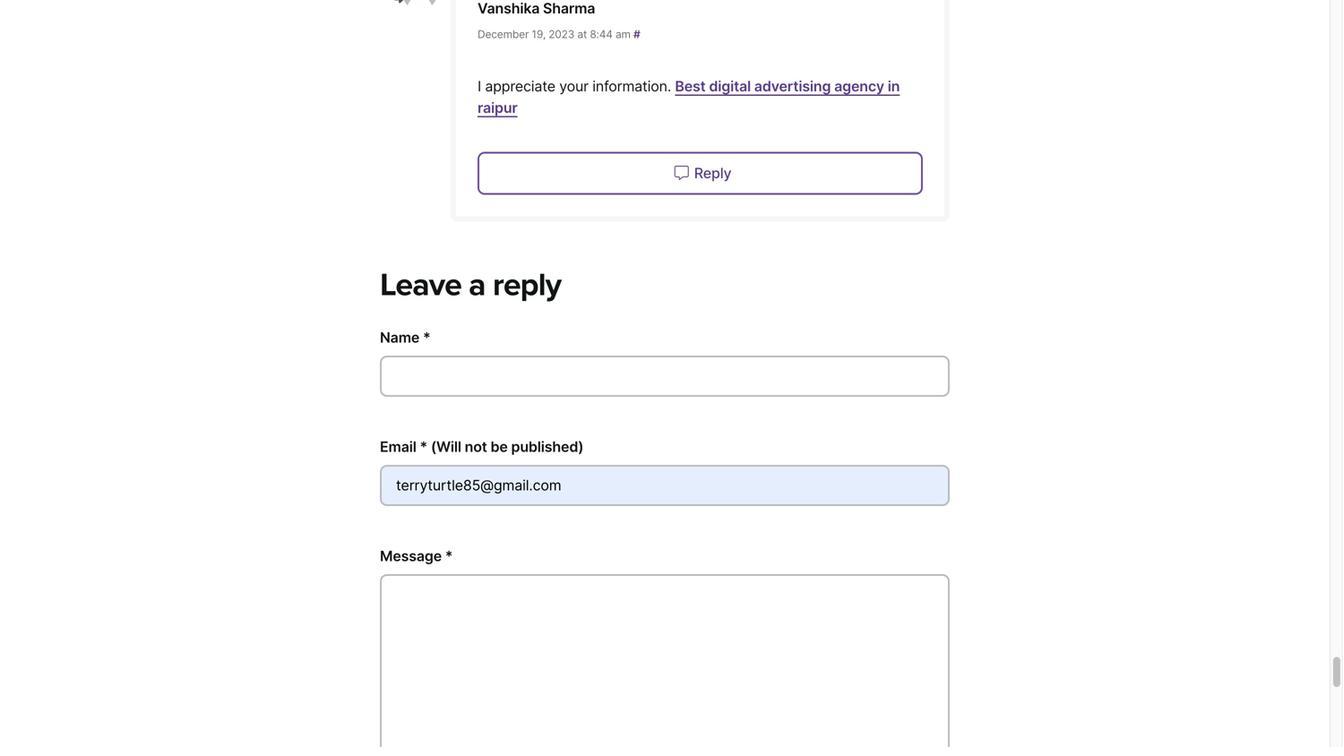 Task type: vqa. For each thing, say whether or not it's contained in the screenshot.
# link
yes



Task type: locate. For each thing, give the bounding box(es) containing it.
best
[[675, 77, 706, 95]]

reply
[[694, 164, 732, 182]]

at
[[578, 28, 587, 41]]

# link
[[634, 28, 640, 41]]

reply
[[493, 266, 561, 304]]

advertising
[[755, 77, 831, 95]]

0 vertical spatial *
[[423, 329, 431, 346]]

i
[[478, 77, 481, 95]]

(will
[[431, 438, 461, 456]]

19,
[[532, 28, 546, 41]]

raipur
[[478, 99, 518, 116]]

* right name
[[423, 329, 431, 346]]

*
[[423, 329, 431, 346], [420, 438, 428, 456], [445, 548, 453, 565]]

reply link
[[478, 152, 923, 195]]

2 vertical spatial *
[[445, 548, 453, 565]]

best digital advertising agency in raipur link
[[478, 77, 900, 116]]

* right message
[[445, 548, 453, 565]]

not
[[465, 438, 487, 456]]

* left the (will
[[420, 438, 428, 456]]

published)
[[511, 438, 584, 456]]

1 vertical spatial *
[[420, 438, 428, 456]]

Message * text field
[[380, 575, 950, 748]]

leave
[[380, 266, 462, 304]]



Task type: describe. For each thing, give the bounding box(es) containing it.
* for name
[[423, 329, 431, 346]]

* for message
[[445, 548, 453, 565]]

2023
[[549, 28, 575, 41]]

agency
[[835, 77, 885, 95]]

your
[[560, 77, 589, 95]]

email * (will not be published)
[[380, 438, 584, 456]]

digital
[[709, 77, 751, 95]]

message
[[380, 548, 442, 565]]

information.
[[593, 77, 671, 95]]

a
[[469, 266, 485, 304]]

#
[[634, 28, 640, 41]]

december
[[478, 28, 529, 41]]

december 19, 2023    at     8:44 am #
[[478, 28, 640, 41]]

leave a reply
[[380, 266, 561, 304]]

8:44
[[590, 28, 613, 41]]

best digital advertising agency in raipur
[[478, 77, 900, 116]]

i appreciate your information.
[[478, 77, 675, 95]]

appreciate
[[485, 77, 556, 95]]

message *
[[380, 548, 453, 565]]

am
[[616, 28, 631, 41]]

Email * (Will not be published) text field
[[380, 465, 950, 506]]

Name * text field
[[380, 356, 950, 397]]

name *
[[380, 329, 431, 346]]

be
[[491, 438, 508, 456]]

in
[[888, 77, 900, 95]]

* for email
[[420, 438, 428, 456]]

email
[[380, 438, 417, 456]]

name
[[380, 329, 420, 346]]



